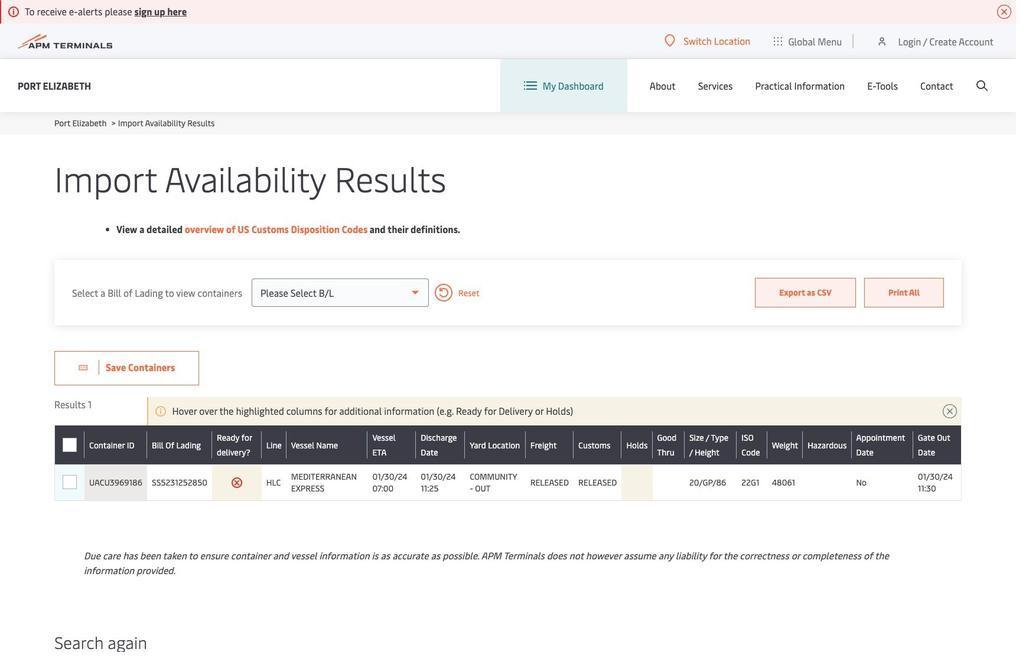 Task type: vqa. For each thing, say whether or not it's contained in the screenshot.
Close Alert image
yes



Task type: describe. For each thing, give the bounding box(es) containing it.
close alert image
[[997, 5, 1012, 19]]



Task type: locate. For each thing, give the bounding box(es) containing it.
not ready image
[[231, 477, 243, 489]]

None checkbox
[[62, 438, 77, 453], [62, 438, 77, 453], [62, 438, 77, 453], [62, 438, 77, 453]]

None checkbox
[[62, 476, 77, 490], [63, 476, 77, 490], [62, 476, 77, 490], [63, 476, 77, 490]]



